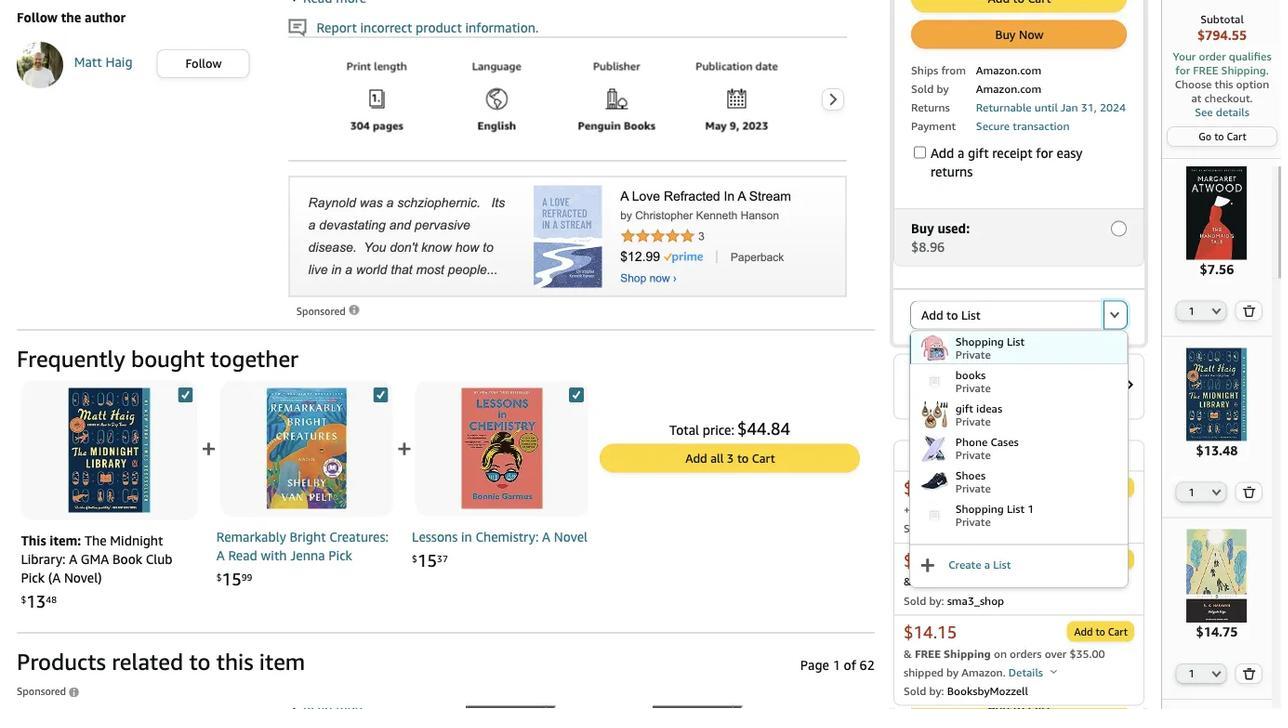 Task type: describe. For each thing, give the bounding box(es) containing it.
gma
[[81, 551, 109, 567]]

99
[[242, 572, 252, 583]]

remarkably bright creatures: a read with jenna pick link
[[216, 528, 393, 565]]

go to cart link
[[1168, 127, 1277, 146]]

2 vertical spatial free
[[915, 647, 941, 660]]

orders
[[1010, 647, 1042, 660]]

see
[[1195, 106, 1213, 119]]

buy used: $8.96
[[912, 220, 970, 254]]

books
[[624, 119, 656, 132]]

checkbox image for 15
[[569, 388, 584, 403]]

price:
[[703, 423, 735, 438]]

secure
[[976, 119, 1010, 132]]

details
[[1009, 666, 1047, 679]]

author
[[85, 10, 126, 25]]

cart for $8.60
[[1109, 482, 1128, 494]]

popover image
[[1051, 670, 1057, 674]]

item
[[259, 648, 305, 675]]

add to cart submit for $13.65
[[1068, 551, 1134, 569]]

information.
[[465, 20, 539, 35]]

next image
[[828, 93, 838, 106]]

matt haig link
[[74, 54, 133, 76]]

a for add
[[958, 145, 965, 160]]

for inside add a gift receipt for easy returns
[[1036, 145, 1054, 160]]

shoes
[[956, 468, 986, 481]]

on inside on orders over $35.00 shipped by amazon.
[[994, 647, 1007, 660]]

0 horizontal spatial the midnight library: a gma book club pick (a novel) image
[[47, 388, 171, 513]]

publication
[[696, 59, 753, 72]]

gift inside gift ideas private
[[956, 401, 974, 414]]

sold by: booksbymozzell
[[904, 685, 1029, 698]]

sponsored for rightmost "sponsored" link
[[296, 305, 348, 317]]

other sellers on amazon
[[943, 448, 1096, 464]]

Buy Now submit
[[912, 21, 1126, 48]]

shoes private
[[956, 468, 991, 494]]

of
[[844, 658, 857, 673]]

48
[[46, 595, 57, 605]]

all
[[711, 451, 724, 466]]

english
[[478, 119, 517, 132]]

0 horizontal spatial from
[[942, 63, 966, 76]]

2 private from the top
[[956, 381, 991, 394]]

buy now
[[996, 27, 1044, 41]]

shipping inside $8.60 + $4.99  shipping sold by: gama1521
[[945, 503, 989, 516]]

1 vertical spatial list
[[54, 706, 838, 710]]

31,
[[1081, 100, 1097, 113]]

96
[[926, 388, 937, 399]]

$3.99
[[954, 389, 988, 404]]

now
[[1019, 27, 1044, 41]]

creatures:
[[329, 529, 389, 545]]

in
[[461, 529, 472, 545]]

jan
[[1061, 100, 1079, 113]]

dropdown image for $13.48
[[1212, 489, 1222, 496]]

0 horizontal spatial sponsored link
[[17, 674, 79, 701]]

amazon
[[1046, 448, 1096, 464]]

a for club
[[69, 551, 77, 567]]

follow button
[[158, 50, 249, 77]]

by inside on orders over $35.00 shipped by amazon.
[[947, 666, 959, 679]]

3 by: from the top
[[930, 685, 945, 698]]

pick for novel)
[[21, 570, 45, 585]]

bright
[[290, 529, 326, 545]]

shopping list 1 private
[[956, 502, 1035, 528]]

list containing print length
[[326, 51, 1268, 147]]

$ inside new & used (83) from $ 8 96
[[912, 388, 917, 399]]

1 inside shopping list 1 private
[[1028, 502, 1035, 515]]

create
[[949, 559, 982, 572]]

together
[[211, 345, 299, 372]]

this inside your order qualifies for free shipping. choose this option at checkout. see details
[[1215, 78, 1234, 91]]

private inside shopping list private
[[956, 347, 991, 360]]

details
[[1216, 106, 1250, 119]]

pick for 15
[[328, 548, 352, 563]]

$4.99
[[914, 503, 942, 516]]

3 add to cart submit from the top
[[1068, 623, 1134, 641]]

cart for $13.65
[[1109, 554, 1128, 566]]

$ inside lessons in chemistry: a novel $ 15 37
[[412, 554, 418, 565]]

new & used (83) from $ 8 96
[[912, 369, 1042, 405]]

details button
[[1009, 666, 1057, 679]]

receipt
[[993, 145, 1033, 160]]

shopping list private
[[956, 334, 1025, 360]]

ships from
[[912, 63, 966, 76]]

1 for $14.75
[[1189, 668, 1195, 680]]

shoes image
[[921, 467, 949, 495]]

a for jenna
[[216, 548, 225, 563]]

language
[[473, 59, 522, 72]]

cart inside 'link'
[[1227, 131, 1247, 143]]

0 vertical spatial on
[[1027, 448, 1043, 464]]

shopping list 2 image
[[921, 534, 949, 562]]

1 horizontal spatial sponsored link
[[296, 302, 361, 320]]

penguin books
[[578, 119, 656, 132]]

remarkably bright creatures: a read with jenna pick $ 15 99
[[216, 529, 389, 590]]

private inside shopping list 1 private
[[956, 515, 991, 528]]

phone cases image
[[921, 434, 949, 462]]

$8.96
[[912, 239, 945, 254]]

$8.60
[[904, 478, 947, 498]]

0 horizontal spatial this
[[217, 648, 254, 675]]

delete image for $7.56
[[1243, 305, 1256, 317]]

jenna
[[290, 548, 325, 563]]

payment
[[912, 119, 956, 132]]

ideas
[[977, 401, 1003, 414]]

add for add all 3 to cart submit
[[686, 451, 708, 466]]

your
[[1173, 50, 1196, 63]]

$35.00
[[1070, 647, 1105, 660]]

2
[[1028, 535, 1035, 548]]

frequently
[[17, 345, 125, 372]]

3 shopping from the top
[[956, 535, 1004, 548]]

go
[[1199, 131, 1212, 143]]

booksbymozzell
[[947, 685, 1029, 698]]

books private
[[956, 368, 991, 394]]

add a gift receipt for easy returns
[[931, 145, 1083, 179]]

returns
[[912, 100, 950, 113]]

add to cart for $8.60
[[1075, 482, 1128, 494]]

gift ideas image
[[921, 400, 949, 428]]

9,
[[730, 119, 740, 132]]

returnable until jan 31, 2024 payment
[[912, 100, 1126, 132]]

shipped
[[904, 666, 944, 679]]

secure transaction
[[976, 119, 1070, 132]]

$8.60 + $4.99  shipping sold by: gama1521
[[904, 478, 1003, 535]]

shopping for shopping list 1
[[956, 502, 1004, 515]]

may
[[706, 119, 727, 132]]

qualifies
[[1229, 50, 1272, 63]]

item:
[[50, 533, 81, 548]]

1 for $13.48
[[1189, 487, 1195, 499]]

$794.55
[[1198, 27, 1247, 43]]

304 pages
[[351, 119, 404, 132]]

dropdown image inside add to list option group
[[1111, 311, 1120, 319]]

3
[[727, 451, 734, 466]]

gift inside add a gift receipt for easy returns
[[968, 145, 989, 160]]

remarkably
[[216, 529, 286, 545]]

private inside gift ideas private
[[956, 414, 991, 427]]

print
[[347, 59, 372, 72]]

lessons in chemistry: a novel image
[[442, 388, 563, 509]]

shopping list 2 link
[[911, 532, 1128, 565]]

shopping list image
[[921, 333, 949, 361]]

report incorrect product information. link
[[289, 19, 539, 37]]

club
[[146, 551, 173, 567]]

list inside create a list 'link'
[[993, 559, 1011, 572]]

shopping list 2
[[956, 535, 1035, 548]]

the handmaid&#39;s tale image
[[1171, 166, 1264, 260]]



Task type: locate. For each thing, give the bounding box(es) containing it.
dropdown image down the $14.75
[[1212, 671, 1222, 678]]

Add all 3 to Cart submit
[[601, 445, 859, 472]]

shipping
[[992, 389, 1042, 404], [945, 503, 989, 516]]

follow for follow
[[186, 56, 222, 71]]

by down the & free shipping
[[947, 666, 959, 679]]

0 horizontal spatial follow
[[17, 10, 58, 25]]

0 vertical spatial gift
[[968, 145, 989, 160]]

shipping inside $13.65 & free shipping sold by: sma3_shop
[[944, 575, 991, 588]]

0 vertical spatial follow
[[17, 10, 58, 25]]

2 amazon.com from the top
[[976, 82, 1042, 95]]

this
[[21, 533, 46, 548]]

list inside add to list option
[[962, 308, 981, 322]]

1 vertical spatial pick
[[21, 570, 45, 585]]

4 private from the top
[[956, 448, 991, 461]]

sponsored for "sponsored" link to the left
[[17, 686, 69, 698]]

15 down lessons
[[418, 551, 437, 571]]

by down ships from
[[937, 82, 949, 95]]

malgudi days (penguin classics) image
[[1171, 530, 1264, 623]]

1 vertical spatial delete image
[[1243, 487, 1256, 499]]

list left 2
[[1007, 535, 1025, 548]]

0 horizontal spatial checkbox image
[[178, 388, 193, 403]]

1 add to cart submit from the top
[[1068, 478, 1134, 497]]

create a list
[[949, 559, 1011, 572]]

0 vertical spatial shipping
[[992, 389, 1042, 404]]

private inside phone cases private
[[956, 448, 991, 461]]

1 vertical spatial gift
[[956, 401, 974, 414]]

2 vertical spatial &
[[904, 647, 912, 660]]

1 horizontal spatial the midnight library: a gma book club pick (a novel) image
[[1171, 348, 1264, 441]]

1 for $7.56
[[1189, 305, 1195, 317]]

your order qualifies for free shipping. choose this option at checkout. see details
[[1173, 50, 1272, 119]]

& right new
[[941, 369, 951, 385]]

on orders over $35.00 shipped by amazon.
[[904, 647, 1105, 679]]

add to cart for $13.65
[[1075, 554, 1128, 566]]

& up shipped
[[904, 647, 912, 660]]

shipping down (83)
[[992, 389, 1042, 404]]

+ $3.99 shipping
[[943, 389, 1042, 404]]

list inside shopping list private
[[1007, 334, 1025, 347]]

follow inside button
[[186, 56, 222, 71]]

by: inside $13.65 & free shipping sold by: sma3_shop
[[930, 594, 945, 607]]

0 vertical spatial sponsored link
[[296, 302, 361, 320]]

delete image for $13.48
[[1243, 487, 1256, 499]]

1 horizontal spatial dropdown image
[[1212, 307, 1222, 315]]

None radio
[[1104, 301, 1128, 330]]

Add a gift receipt for easy returns checkbox
[[914, 146, 926, 159]]

1 add to cart from the top
[[1075, 482, 1128, 494]]

amazon.com inside amazon.com returns
[[976, 82, 1042, 95]]

0 vertical spatial add to cart
[[1075, 482, 1128, 494]]

date
[[756, 59, 778, 72]]

from inside new & used (83) from $ 8 96
[[1014, 369, 1042, 385]]

1 horizontal spatial follow
[[186, 56, 222, 71]]

list inside shopping list 1 private
[[1007, 502, 1025, 515]]

read
[[228, 548, 258, 563]]

3 checkbox image from the left
[[569, 388, 584, 403]]

gift
[[968, 145, 989, 160], [956, 401, 974, 414]]

publication date
[[696, 59, 778, 72]]

list up shopping list private
[[962, 308, 981, 322]]

shipping up amazon. in the bottom of the page
[[944, 647, 991, 660]]

follow right haig
[[186, 56, 222, 71]]

1 delete image from the top
[[1243, 305, 1256, 317]]

0 horizontal spatial shipping
[[945, 503, 989, 516]]

follow for follow the author
[[17, 10, 58, 25]]

pages
[[373, 119, 404, 132]]

0 vertical spatial list
[[326, 51, 1268, 147]]

a left read
[[216, 548, 225, 563]]

1 by: from the top
[[930, 522, 945, 535]]

amazon.com for amazon.com returns
[[976, 82, 1042, 95]]

pick
[[328, 548, 352, 563], [21, 570, 45, 585]]

0 horizontal spatial for
[[1036, 145, 1054, 160]]

+ inside $8.60 + $4.99  shipping sold by: gama1521
[[904, 503, 911, 516]]

sold up the $14.15
[[904, 594, 927, 607]]

0 horizontal spatial a
[[958, 145, 965, 160]]

lessons
[[412, 529, 458, 545]]

1 horizontal spatial this
[[1215, 78, 1234, 91]]

1 vertical spatial follow
[[186, 56, 222, 71]]

1 horizontal spatial for
[[1176, 64, 1191, 77]]

gift down secure on the right of page
[[968, 145, 989, 160]]

62
[[860, 658, 875, 673]]

chemistry:
[[476, 529, 539, 545]]

0 vertical spatial add to cart submit
[[1068, 478, 1134, 497]]

remarkably bright creatures: a read with jenna pick image
[[246, 388, 367, 509]]

8
[[917, 387, 926, 405]]

secure transaction button
[[976, 117, 1070, 132]]

& down the $13.65
[[904, 575, 912, 588]]

a left novel
[[542, 529, 551, 545]]

list for shopping list private
[[1007, 334, 1025, 347]]

by: down "$4.99"
[[930, 522, 945, 535]]

pick down 'creatures:'
[[328, 548, 352, 563]]

amazon.com inside amazon.com sold by
[[976, 63, 1042, 76]]

2 shipping from the top
[[944, 647, 991, 660]]

radio inactive image
[[1111, 221, 1127, 237]]

1 vertical spatial by
[[947, 666, 959, 679]]

haig
[[105, 55, 133, 70]]

1 vertical spatial free
[[915, 575, 941, 588]]

1 checkbox image from the left
[[178, 388, 193, 403]]

1 horizontal spatial 15
[[418, 551, 437, 571]]

buy for buy used: $8.96
[[912, 220, 935, 236]]

1 vertical spatial shopping
[[956, 502, 1004, 515]]

6 private from the top
[[956, 515, 991, 528]]

checkbox image
[[178, 388, 193, 403], [374, 388, 388, 403], [569, 388, 584, 403]]

0 vertical spatial by
[[937, 82, 949, 95]]

list
[[326, 51, 1268, 147], [54, 706, 838, 710]]

&
[[941, 369, 951, 385], [904, 575, 912, 588], [904, 647, 912, 660]]

& inside new & used (83) from $ 8 96
[[941, 369, 951, 385]]

2 horizontal spatial checkbox image
[[569, 388, 584, 403]]

dropdown image
[[1212, 489, 1222, 496], [1212, 671, 1222, 678]]

sold inside $8.60 + $4.99  shipping sold by: gama1521
[[904, 522, 927, 535]]

midnight
[[110, 533, 163, 548]]

$ left the 99
[[216, 572, 222, 583]]

0 horizontal spatial sponsored
[[17, 686, 69, 698]]

0 vertical spatial a
[[958, 145, 965, 160]]

free down order
[[1194, 64, 1219, 77]]

sponsored link up together
[[296, 302, 361, 320]]

2 checkbox image from the left
[[374, 388, 388, 403]]

shopping inside shopping list private
[[956, 334, 1004, 347]]

0 vertical spatial shopping
[[956, 334, 1004, 347]]

None submit
[[912, 0, 1126, 12], [1236, 302, 1262, 320], [1105, 302, 1127, 329], [1236, 483, 1262, 502], [1236, 665, 1262, 684], [912, 0, 1126, 12], [1236, 302, 1262, 320], [1105, 302, 1127, 329], [1236, 483, 1262, 502], [1236, 665, 1262, 684]]

1 dropdown image from the top
[[1212, 489, 1222, 496]]

by
[[937, 82, 949, 95], [947, 666, 959, 679]]

add to cart submit for $8.60
[[1068, 478, 1134, 497]]

a inside 'remarkably bright creatures: a read with jenna pick $ 15 99'
[[216, 548, 225, 563]]

amazon.com for amazon.com sold by
[[976, 63, 1042, 76]]

0 vertical spatial &
[[941, 369, 951, 385]]

buy left now
[[996, 27, 1016, 41]]

lessons in chemistry: a novel $ 15 37
[[412, 529, 588, 571]]

dropdown image
[[1212, 307, 1222, 315], [1111, 311, 1120, 319]]

1 horizontal spatial checkbox image
[[374, 388, 388, 403]]

pick inside 'remarkably bright creatures: a read with jenna pick $ 15 99'
[[328, 548, 352, 563]]

shopping for shopping list
[[956, 334, 1004, 347]]

1 shopping from the top
[[956, 334, 1004, 347]]

Add to List radio
[[911, 301, 1104, 330]]

$13.65
[[904, 551, 957, 571]]

1 vertical spatial sponsored
[[17, 686, 69, 698]]

this left item
[[217, 648, 254, 675]]

shopping list 1 image
[[921, 501, 949, 529]]

1 vertical spatial buy
[[912, 220, 935, 236]]

dropdown image down $7.56
[[1212, 307, 1222, 315]]

novel)
[[64, 570, 102, 585]]

checkout.
[[1205, 92, 1253, 105]]

books
[[956, 368, 986, 381]]

$14.15
[[904, 623, 957, 643]]

cases
[[991, 435, 1019, 448]]

2 shopping from the top
[[956, 502, 1004, 515]]

1 shipping from the top
[[944, 575, 991, 588]]

free up shipped
[[915, 647, 941, 660]]

a down item:
[[69, 551, 77, 567]]

$ left 48
[[21, 595, 26, 605]]

0 vertical spatial for
[[1176, 64, 1191, 77]]

$ inside $ 13 48
[[21, 595, 26, 605]]

0 vertical spatial delete image
[[1243, 305, 1256, 317]]

1 vertical spatial add to cart submit
[[1068, 551, 1134, 569]]

incorrect
[[360, 20, 412, 35]]

1 horizontal spatial shipping
[[992, 389, 1042, 404]]

pick down library: on the left bottom of page
[[21, 570, 45, 585]]

list down shopping list 2
[[993, 559, 1011, 572]]

checkbox image down bought
[[178, 388, 193, 403]]

0 vertical spatial amazon.com
[[976, 63, 1042, 76]]

on up amazon. in the bottom of the page
[[994, 647, 1007, 660]]

on right sellers
[[1027, 448, 1043, 464]]

from right (83)
[[1014, 369, 1042, 385]]

1 vertical spatial on
[[994, 647, 1007, 660]]

1 vertical spatial add to cart
[[1075, 554, 1128, 566]]

1 horizontal spatial a
[[985, 559, 991, 572]]

the midnight library: a gma book club pick (a novel)
[[21, 533, 173, 585]]

1 horizontal spatial buy
[[996, 27, 1016, 41]]

used
[[954, 369, 983, 385]]

create a list link
[[949, 556, 1011, 572]]

add inside add a gift receipt for easy returns
[[931, 145, 955, 160]]

by: up the $14.15
[[930, 594, 945, 607]]

list for shopping list 1 private
[[1007, 502, 1025, 515]]

amazon.
[[962, 666, 1006, 679]]

$14.75
[[1197, 624, 1238, 640]]

& inside $13.65 & free shipping sold by: sma3_shop
[[904, 575, 912, 588]]

free inside $13.65 & free shipping sold by: sma3_shop
[[915, 575, 941, 588]]

amazon.com
[[976, 63, 1042, 76], [976, 82, 1042, 95]]

1 amazon.com from the top
[[976, 63, 1042, 76]]

option
[[1237, 78, 1270, 91]]

dropdown image for $14.75
[[1212, 671, 1222, 678]]

buy inside buy used: $8.96
[[912, 220, 935, 236]]

shipping down create
[[944, 575, 991, 588]]

list up shopping list 2
[[1007, 502, 1025, 515]]

may 9, 2023
[[706, 119, 769, 132]]

checkbox image right remarkably bright creatures: a read with jenna pick image
[[374, 388, 388, 403]]

checkbox image right lessons in chemistry: a novel image
[[569, 388, 584, 403]]

1 horizontal spatial from
[[1014, 369, 1042, 385]]

by:
[[930, 522, 945, 535], [930, 594, 945, 607], [930, 685, 945, 698]]

gift left ideas
[[956, 401, 974, 414]]

amazon.com returns
[[912, 82, 1042, 113]]

0 vertical spatial sponsored
[[296, 305, 348, 317]]

the midnight library: a gma book club pick (a novel) image up $13.48
[[1171, 348, 1264, 441]]

report incorrect product information.
[[307, 20, 539, 35]]

2 vertical spatial by:
[[930, 685, 945, 698]]

0 vertical spatial this
[[1215, 78, 1234, 91]]

free inside your order qualifies for free shipping. choose this option at checkout. see details
[[1194, 64, 1219, 77]]

shopping inside shopping list 1 private
[[956, 502, 1004, 515]]

delete image
[[1243, 305, 1256, 317], [1243, 487, 1256, 499], [1243, 668, 1256, 680]]

1 vertical spatial sponsored link
[[17, 674, 79, 701]]

1 horizontal spatial sponsored
[[296, 305, 348, 317]]

add for add a gift receipt for easy returns option
[[931, 145, 955, 160]]

sold
[[912, 82, 934, 95], [904, 522, 927, 535], [904, 594, 927, 607], [904, 685, 927, 698]]

1 horizontal spatial pick
[[328, 548, 352, 563]]

15 inside 'remarkably bright creatures: a read with jenna pick $ 15 99'
[[222, 570, 242, 590]]

15 down read
[[222, 570, 242, 590]]

delete image for $14.75
[[1243, 668, 1256, 680]]

0 vertical spatial free
[[1194, 64, 1219, 77]]

add for 3rd add to cart submit
[[1075, 626, 1093, 638]]

1 vertical spatial for
[[1036, 145, 1054, 160]]

free down the $13.65
[[915, 575, 941, 588]]

the midnight library: a gma book club pick (a novel) image
[[1171, 348, 1264, 441], [47, 388, 171, 513]]

list inside shopping list 2 link
[[1007, 535, 1025, 548]]

follow left the
[[17, 10, 58, 25]]

1 vertical spatial this
[[217, 648, 254, 675]]

1 horizontal spatial on
[[1027, 448, 1043, 464]]

1 vertical spatial amazon.com
[[976, 82, 1042, 95]]

the midnight library: a gma book club pick (a novel) image up the on the bottom left
[[47, 388, 171, 513]]

a for 15
[[542, 529, 551, 545]]

+
[[943, 389, 951, 404], [201, 433, 216, 464], [397, 433, 412, 464], [904, 503, 911, 516], [920, 549, 936, 582]]

0 horizontal spatial a
[[69, 551, 77, 567]]

3 delete image from the top
[[1243, 668, 1256, 680]]

sold down shipped
[[904, 685, 927, 698]]

$ left 37
[[412, 554, 418, 565]]

add for add to list submit
[[922, 308, 944, 322]]

0 vertical spatial pick
[[328, 548, 352, 563]]

sold down ships
[[912, 82, 934, 95]]

cart for $14.15
[[1109, 626, 1128, 638]]

0 horizontal spatial 15
[[222, 570, 242, 590]]

shopping up gama1521 at the bottom of page
[[956, 502, 1004, 515]]

buy for buy now
[[996, 27, 1016, 41]]

returnable
[[976, 100, 1032, 113]]

a right create
[[985, 559, 991, 572]]

2 add to cart submit from the top
[[1068, 551, 1134, 569]]

checkbox image for jenna
[[374, 388, 388, 403]]

sponsored link down $ 13 48
[[17, 674, 79, 701]]

add for $8.60's add to cart submit
[[1075, 482, 1093, 494]]

sold inside $13.65 & free shipping sold by: sma3_shop
[[904, 594, 927, 607]]

0 horizontal spatial buy
[[912, 220, 935, 236]]

add to list option group
[[911, 301, 1128, 330]]

1 private from the top
[[956, 347, 991, 360]]

sellers
[[982, 448, 1023, 464]]

the
[[85, 533, 107, 548]]

buy
[[996, 27, 1016, 41], [912, 220, 935, 236]]

304
[[351, 119, 370, 132]]

order
[[1199, 50, 1227, 63]]

sponsored up together
[[296, 305, 348, 317]]

1 horizontal spatial a
[[216, 548, 225, 563]]

3 add to cart from the top
[[1075, 626, 1128, 638]]

for
[[1176, 64, 1191, 77], [1036, 145, 1054, 160]]

for left easy
[[1036, 145, 1054, 160]]

$ inside 'remarkably bright creatures: a read with jenna pick $ 15 99'
[[216, 572, 222, 583]]

pick inside the midnight library: a gma book club pick (a novel)
[[21, 570, 45, 585]]

add
[[931, 145, 955, 160], [922, 308, 944, 322], [686, 451, 708, 466], [1075, 482, 1093, 494], [1075, 554, 1093, 566], [1075, 626, 1093, 638]]

2 vertical spatial add to cart submit
[[1068, 623, 1134, 641]]

0 horizontal spatial on
[[994, 647, 1007, 660]]

1 vertical spatial dropdown image
[[1212, 671, 1222, 678]]

to
[[1215, 131, 1225, 143], [947, 308, 958, 322], [737, 451, 749, 466], [1096, 482, 1106, 494], [1096, 554, 1106, 566], [1096, 626, 1106, 638], [189, 648, 211, 675]]

sold down "$4.99"
[[904, 522, 927, 535]]

dropdown image down $13.48
[[1212, 489, 1222, 496]]

amazon.com down the buy now submit
[[976, 63, 1042, 76]]

add for $13.65 add to cart submit
[[1075, 554, 1093, 566]]

leave feedback on sponsored ad element
[[296, 305, 361, 317]]

(a
[[48, 570, 61, 585]]

sma3_shop
[[947, 594, 1005, 607]]

1 vertical spatial by:
[[930, 594, 945, 607]]

a up returns
[[958, 145, 965, 160]]

bought
[[131, 345, 205, 372]]

2 delete image from the top
[[1243, 487, 1256, 499]]

follow the author
[[17, 10, 126, 25]]

sold inside amazon.com sold by
[[912, 82, 934, 95]]

1 vertical spatial &
[[904, 575, 912, 588]]

& for $13.65
[[904, 575, 912, 588]]

books image
[[921, 367, 949, 395]]

by: for $13.65
[[930, 594, 945, 607]]

a inside add a gift receipt for easy returns
[[958, 145, 965, 160]]

by: down shipped
[[930, 685, 945, 698]]

& for new
[[941, 369, 951, 385]]

3 private from the top
[[956, 414, 991, 427]]

1 vertical spatial shipping
[[945, 503, 989, 516]]

13
[[26, 592, 46, 612]]

by: inside $8.60 + $4.99  shipping sold by: gama1521
[[930, 522, 945, 535]]

0 vertical spatial by:
[[930, 522, 945, 535]]

lessons in chemistry: a novel link
[[412, 528, 589, 546]]

list
[[962, 308, 981, 322], [1007, 334, 1025, 347], [1007, 502, 1025, 515], [1007, 535, 1025, 548], [993, 559, 1011, 572]]

other
[[943, 448, 979, 464]]

2 vertical spatial shopping
[[956, 535, 1004, 548]]

buy up $8.96
[[912, 220, 935, 236]]

over
[[1045, 647, 1067, 660]]

Add to List submit
[[912, 302, 1104, 329]]

0 vertical spatial buy
[[996, 27, 1016, 41]]

the
[[61, 10, 81, 25]]

dropdown image down radio inactive image
[[1111, 311, 1120, 319]]

product
[[416, 20, 462, 35]]

2 dropdown image from the top
[[1212, 671, 1222, 678]]

Add to Cart submit
[[1068, 478, 1134, 497], [1068, 551, 1134, 569], [1068, 623, 1134, 641]]

$13.65 & free shipping sold by: sma3_shop
[[904, 551, 1005, 607]]

shopping up create a list 'link'
[[956, 535, 1004, 548]]

5 private from the top
[[956, 481, 991, 494]]

list for shopping list 2
[[1007, 535, 1025, 548]]

2 vertical spatial delete image
[[1243, 668, 1256, 680]]

choose
[[1175, 78, 1212, 91]]

gama1521
[[947, 522, 1003, 535]]

0 horizontal spatial dropdown image
[[1111, 311, 1120, 319]]

used:
[[938, 220, 970, 236]]

sponsored down products
[[17, 686, 69, 698]]

by: for $8.60
[[930, 522, 945, 535]]

a inside the midnight library: a gma book club pick (a novel)
[[69, 551, 77, 567]]

2 add to cart from the top
[[1075, 554, 1128, 566]]

library:
[[21, 551, 66, 567]]

for inside your order qualifies for free shipping. choose this option at checkout. see details
[[1176, 64, 1191, 77]]

amazon.com up returnable
[[976, 82, 1042, 95]]

0 vertical spatial from
[[942, 63, 966, 76]]

$44.84
[[737, 419, 791, 439]]

sponsored
[[296, 305, 348, 317], [17, 686, 69, 698]]

2 by: from the top
[[930, 594, 945, 607]]

2 horizontal spatial a
[[542, 529, 551, 545]]

15 inside lessons in chemistry: a novel $ 15 37
[[418, 551, 437, 571]]

a for create
[[985, 559, 991, 572]]

by inside amazon.com sold by
[[937, 82, 949, 95]]

$ left 96
[[912, 388, 917, 399]]

to inside option
[[947, 308, 958, 322]]

a inside lessons in chemistry: a novel $ 15 37
[[542, 529, 551, 545]]

0 horizontal spatial pick
[[21, 570, 45, 585]]

this up checkout.
[[1215, 78, 1234, 91]]

until
[[1035, 100, 1058, 113]]

add inside option
[[922, 308, 944, 322]]

shipping up gama1521 at the bottom of page
[[945, 503, 989, 516]]

with
[[261, 548, 287, 563]]

1 vertical spatial shipping
[[944, 647, 991, 660]]

& free shipping
[[904, 647, 991, 660]]

1 vertical spatial from
[[1014, 369, 1042, 385]]

shopping up books
[[956, 334, 1004, 347]]

phone
[[956, 435, 988, 448]]

2 vertical spatial add to cart
[[1075, 626, 1128, 638]]

report incorrect product information. image
[[289, 19, 307, 37]]

list down add to list option group at the top right of the page
[[1007, 334, 1025, 347]]

a inside 'link'
[[985, 559, 991, 572]]

for down your
[[1176, 64, 1191, 77]]

from right ships
[[942, 63, 966, 76]]

0 vertical spatial dropdown image
[[1212, 489, 1222, 496]]

1 vertical spatial a
[[985, 559, 991, 572]]

0 vertical spatial shipping
[[944, 575, 991, 588]]

to inside 'link'
[[1215, 131, 1225, 143]]



Task type: vqa. For each thing, say whether or not it's contained in the screenshot.
leftmost Strawberry
no



